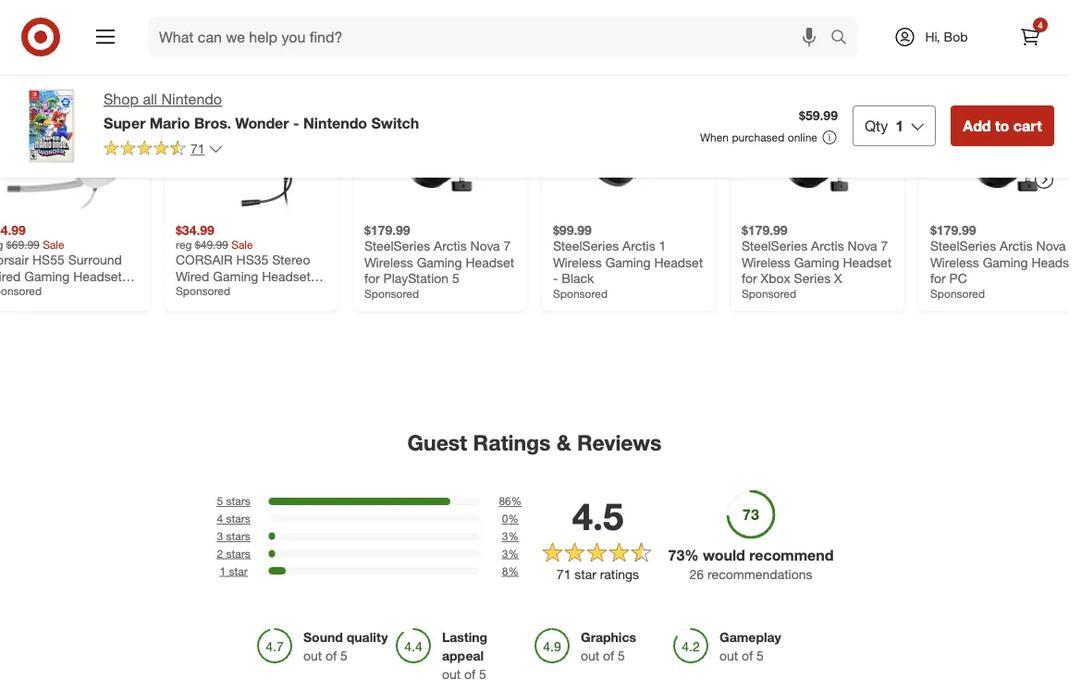 Task type: describe. For each thing, give the bounding box(es) containing it.
0 horizontal spatial nintendo
[[161, 90, 222, 108]]

arctis for sponsored
[[623, 238, 656, 255]]

5 inside $179.99 steelseries arctis nova 7 wireless gaming headset for playstation 5 sponsored
[[452, 271, 460, 287]]

to
[[996, 117, 1010, 135]]

cart
[[1014, 117, 1043, 135]]

ratings
[[600, 566, 639, 583]]

headset inside $99.99 steelseries arctis 1 wireless gaming headset - black sponsored
[[655, 255, 703, 271]]

1 sale from the left
[[43, 238, 64, 252]]

x
[[835, 271, 843, 287]]

$99.99 steelseries arctis 1 wireless gaming headset - black sponsored
[[553, 222, 703, 301]]

star for 1
[[229, 564, 248, 578]]

5 up 4 stars
[[217, 495, 223, 509]]

4 stars
[[217, 512, 250, 526]]

nova for steelseries arctis nova 
[[1037, 238, 1067, 255]]

- for nintendo
[[293, 114, 299, 132]]

3 % for 3 stars
[[502, 530, 519, 544]]

when purchased online
[[700, 130, 818, 144]]

73
[[669, 546, 685, 564]]

$179.99 steelseries arctis nova 7 wireless gaming headset for xbox series x sponsored
[[742, 222, 892, 301]]

star for 71
[[575, 566, 597, 583]]

playstation
[[384, 271, 449, 287]]

% for 4 stars
[[508, 512, 519, 526]]

71 star ratings
[[557, 566, 639, 583]]

bob
[[944, 29, 968, 45]]

arctis for playstation
[[434, 238, 467, 255]]

86
[[499, 495, 511, 509]]

nova for steelseries arctis nova 7 wireless gaming headset for playstation 5
[[471, 238, 500, 255]]

0 %
[[502, 512, 519, 526]]

What can we help you find? suggestions appear below search field
[[148, 17, 836, 57]]

steelseries for playstation
[[365, 238, 430, 255]]

sound quality out of 5
[[304, 630, 388, 664]]

stars for 2 stars
[[226, 547, 250, 561]]

online
[[788, 130, 818, 144]]

stars for 5 stars
[[226, 495, 250, 509]]

4.5
[[572, 494, 624, 539]]

$179.99 for steelseries arctis nova 7 wireless gaming headset for playstation 5
[[365, 222, 411, 238]]

sound
[[304, 630, 343, 646]]

wonder
[[235, 114, 289, 132]]

71 for 71
[[191, 141, 205, 157]]

$69.99 sale
[[6, 238, 64, 252]]

guest ratings & reviews
[[408, 430, 662, 456]]

% for 3 stars
[[508, 530, 519, 544]]

8
[[502, 564, 508, 578]]

86 %
[[499, 495, 522, 509]]

for for steelseries arctis nova 7 wireless gaming headset for playstation 5
[[365, 271, 380, 287]]

71 link
[[104, 140, 224, 161]]

all
[[143, 90, 157, 108]]

ratings
[[473, 430, 551, 456]]

reviews
[[577, 430, 662, 456]]

featured products
[[442, 3, 628, 29]]

products
[[537, 3, 628, 29]]

recommend
[[750, 546, 834, 564]]

$34.99 reg $49.99 sale
[[176, 222, 253, 252]]

gaming for playstation
[[417, 255, 462, 271]]

8 %
[[502, 564, 519, 578]]

of inside gameplay out of 5
[[742, 648, 753, 664]]

3 stars
[[217, 530, 250, 544]]

5 inside gameplay out of 5
[[757, 648, 764, 664]]

reg
[[176, 238, 192, 252]]

2 horizontal spatial 1
[[896, 117, 904, 135]]

4 for 4
[[1038, 19, 1044, 31]]

sale inside $34.99 reg $49.99 sale
[[231, 238, 253, 252]]

5 inside the lasting appeal out of 5
[[479, 667, 487, 683]]

1 star
[[220, 564, 248, 578]]

5 stars
[[217, 495, 250, 509]]

recommendations
[[708, 567, 813, 583]]

guest
[[408, 430, 467, 456]]

qty
[[865, 117, 889, 135]]

appeal
[[442, 648, 484, 664]]

steelseries arctis 1 wireless gaming headset - black image
[[553, 59, 705, 211]]

mario
[[150, 114, 190, 132]]

wireless for steelseries arctis nova 7 wireless gaming headset for playstation 5
[[365, 255, 413, 271]]

arctis for xbox
[[812, 238, 845, 255]]

when
[[700, 130, 729, 144]]

% for 1 star
[[508, 564, 519, 578]]

3 for 3 stars
[[502, 530, 508, 544]]

corsair hs55 surround wired gaming headset for xbox series x|s/playstation 4/5/nintendo switch/pc - white image
[[0, 59, 139, 211]]

out inside sound quality out of 5
[[304, 648, 322, 664]]

1 vertical spatial nintendo
[[303, 114, 367, 132]]

2
[[217, 547, 223, 561]]

steelseries inside $179.99 steelseries arctis nova  sponsored
[[931, 238, 997, 255]]

gameplay out of 5
[[720, 630, 782, 664]]

$49.99
[[195, 238, 228, 252]]

$69.99
[[6, 238, 40, 252]]

steelseries arctis nova 7 wireless gaming headset for xbox series x image
[[742, 59, 894, 211]]



Task type: vqa. For each thing, say whether or not it's contained in the screenshot.
arctis in the $179.99 SteelSeries Arctis Nova 7 Wireless Gaming Headset for PlayStation 5 Sponsored
yes



Task type: locate. For each thing, give the bounding box(es) containing it.
gaming for xbox
[[794, 255, 840, 271]]

5 down gameplay
[[757, 648, 764, 664]]

arctis inside $99.99 steelseries arctis 1 wireless gaming headset - black sponsored
[[623, 238, 656, 255]]

star
[[229, 564, 248, 578], [575, 566, 597, 583]]

0 horizontal spatial for
[[365, 271, 380, 287]]

of down appeal
[[465, 667, 476, 683]]

gaming inside $99.99 steelseries arctis 1 wireless gaming headset - black sponsored
[[606, 255, 651, 271]]

1 horizontal spatial wireless
[[553, 255, 602, 271]]

3 % down 0 %
[[502, 530, 519, 544]]

71 for 71 star ratings
[[557, 566, 571, 583]]

5 inside sound quality out of 5
[[341, 648, 348, 664]]

7 for steelseries arctis nova 7 wireless gaming headset for xbox series x
[[881, 238, 889, 255]]

0 vertical spatial 71
[[191, 141, 205, 157]]

sale
[[43, 238, 64, 252], [231, 238, 253, 252]]

0 vertical spatial -
[[293, 114, 299, 132]]

2 horizontal spatial wireless
[[742, 255, 791, 271]]

for inside the $179.99 steelseries arctis nova 7 wireless gaming headset for xbox series x sponsored
[[742, 271, 758, 287]]

1 horizontal spatial nintendo
[[303, 114, 367, 132]]

sponsored inside the $179.99 steelseries arctis nova 7 wireless gaming headset for xbox series x sponsored
[[742, 287, 797, 301]]

wireless
[[365, 255, 413, 271], [553, 255, 602, 271], [742, 255, 791, 271]]

stars for 3 stars
[[226, 530, 250, 544]]

star left ratings
[[575, 566, 597, 583]]

stars up 3 stars
[[226, 512, 250, 526]]

0 horizontal spatial gaming
[[417, 255, 462, 271]]

lasting appeal out of 5
[[442, 630, 488, 683]]

0 horizontal spatial nova
[[471, 238, 500, 255]]

1 vertical spatial 4
[[217, 512, 223, 526]]

- left black
[[553, 271, 558, 287]]

1 horizontal spatial for
[[742, 271, 758, 287]]

71 down bros.
[[191, 141, 205, 157]]

featured
[[442, 3, 531, 29]]

wireless inside the $179.99 steelseries arctis nova 7 wireless gaming headset for xbox series x sponsored
[[742, 255, 791, 271]]

out
[[304, 648, 322, 664], [581, 648, 600, 664], [720, 648, 739, 664], [442, 667, 461, 683]]

of inside 'graphics out of 5'
[[603, 648, 615, 664]]

out inside the lasting appeal out of 5
[[442, 667, 461, 683]]

arctis
[[434, 238, 467, 255], [623, 238, 656, 255], [812, 238, 845, 255], [1000, 238, 1033, 255]]

1 horizontal spatial 7
[[881, 238, 889, 255]]

1 wireless from the left
[[365, 255, 413, 271]]

2 steelseries from the left
[[553, 238, 619, 255]]

0 horizontal spatial 71
[[191, 141, 205, 157]]

hi,
[[926, 29, 941, 45]]

-
[[293, 114, 299, 132], [553, 271, 558, 287]]

%
[[511, 495, 522, 509], [508, 512, 519, 526], [508, 530, 519, 544], [685, 546, 699, 564], [508, 547, 519, 561], [508, 564, 519, 578]]

sale right $69.99
[[43, 238, 64, 252]]

3 down 0
[[502, 530, 508, 544]]

0 horizontal spatial sale
[[43, 238, 64, 252]]

7
[[504, 238, 511, 255], [881, 238, 889, 255]]

sponsored inside $179.99 steelseries arctis nova 7 wireless gaming headset for playstation 5 sponsored
[[365, 287, 419, 301]]

5 right playstation
[[452, 271, 460, 287]]

% for 5 stars
[[511, 495, 522, 509]]

nova inside $179.99 steelseries arctis nova 7 wireless gaming headset for playstation 5 sponsored
[[471, 238, 500, 255]]

1 for from the left
[[365, 271, 380, 287]]

of down gameplay
[[742, 648, 753, 664]]

black
[[562, 271, 594, 287]]

arctis inside the $179.99 steelseries arctis nova 7 wireless gaming headset for xbox series x sponsored
[[812, 238, 845, 255]]

would
[[703, 546, 746, 564]]

of inside sound quality out of 5
[[326, 648, 337, 664]]

stars up 1 star
[[226, 547, 250, 561]]

- right wonder
[[293, 114, 299, 132]]

qty 1
[[865, 117, 904, 135]]

1 down 2
[[220, 564, 226, 578]]

2 nova from the left
[[848, 238, 878, 255]]

3 % up '8 %'
[[502, 547, 519, 561]]

steelseries inside $99.99 steelseries arctis 1 wireless gaming headset - black sponsored
[[553, 238, 619, 255]]

lasting
[[442, 630, 488, 646]]

bros.
[[194, 114, 231, 132]]

out down appeal
[[442, 667, 461, 683]]

1 vertical spatial -
[[553, 271, 558, 287]]

add to cart button
[[951, 105, 1055, 146]]

switch
[[371, 114, 419, 132]]

wireless inside $179.99 steelseries arctis nova 7 wireless gaming headset for playstation 5 sponsored
[[365, 255, 413, 271]]

shop all nintendo super mario bros. wonder - nintendo switch
[[104, 90, 419, 132]]

- inside shop all nintendo super mario bros. wonder - nintendo switch
[[293, 114, 299, 132]]

3 %
[[502, 530, 519, 544], [502, 547, 519, 561]]

3 up 2
[[217, 530, 223, 544]]

of down graphics
[[603, 648, 615, 664]]

headset inside $179.99 steelseries arctis nova 7 wireless gaming headset for playstation 5 sponsored
[[466, 255, 515, 271]]

super
[[104, 114, 146, 132]]

$179.99
[[365, 222, 411, 238], [742, 222, 788, 238], [931, 222, 977, 238]]

3 steelseries from the left
[[742, 238, 808, 255]]

$179.99 steelseries arctis nova  sponsored
[[931, 222, 1070, 301]]

search
[[823, 30, 867, 48]]

- inside $99.99 steelseries arctis 1 wireless gaming headset - black sponsored
[[553, 271, 558, 287]]

2 wireless from the left
[[553, 255, 602, 271]]

of inside the lasting appeal out of 5
[[465, 667, 476, 683]]

0 horizontal spatial $179.99
[[365, 222, 411, 238]]

of
[[326, 648, 337, 664], [603, 648, 615, 664], [742, 648, 753, 664], [465, 667, 476, 683]]

1
[[896, 117, 904, 135], [659, 238, 667, 255], [220, 564, 226, 578]]

4 for 4 stars
[[217, 512, 223, 526]]

4 inside 'link'
[[1038, 19, 1044, 31]]

1 right $99.99
[[659, 238, 667, 255]]

$179.99 inside $179.99 steelseries arctis nova  sponsored
[[931, 222, 977, 238]]

3 gaming from the left
[[794, 255, 840, 271]]

0 vertical spatial 4
[[1038, 19, 1044, 31]]

arctis inside $179.99 steelseries arctis nova  sponsored
[[1000, 238, 1033, 255]]

1 vertical spatial 1
[[659, 238, 667, 255]]

nintendo
[[161, 90, 222, 108], [303, 114, 367, 132]]

out down sound
[[304, 648, 322, 664]]

1 vertical spatial 71
[[557, 566, 571, 583]]

out down graphics
[[581, 648, 600, 664]]

star down "2 stars"
[[229, 564, 248, 578]]

for for steelseries arctis nova 7 wireless gaming headset for xbox series x
[[742, 271, 758, 287]]

1 horizontal spatial gaming
[[606, 255, 651, 271]]

0 horizontal spatial star
[[229, 564, 248, 578]]

2 7 from the left
[[881, 238, 889, 255]]

2 sale from the left
[[231, 238, 253, 252]]

1 right qty
[[896, 117, 904, 135]]

nintendo left switch
[[303, 114, 367, 132]]

1 horizontal spatial $179.99
[[742, 222, 788, 238]]

3 $179.99 from the left
[[931, 222, 977, 238]]

stars for 4 stars
[[226, 512, 250, 526]]

2 horizontal spatial nova
[[1037, 238, 1067, 255]]

nova for steelseries arctis nova 7 wireless gaming headset for xbox series x
[[848, 238, 878, 255]]

2 headset from the left
[[655, 255, 703, 271]]

steelseries arctis nova 7 wireless gaming headset for playstation 5 image
[[365, 59, 516, 211]]

5 down graphics
[[618, 648, 625, 664]]

2 gaming from the left
[[606, 255, 651, 271]]

$179.99 for steelseries arctis nova 
[[931, 222, 977, 238]]

2 for from the left
[[742, 271, 758, 287]]

steelseries arctis nova 7 wireless gaming headset for pc image
[[931, 59, 1070, 211]]

3 nova from the left
[[1037, 238, 1067, 255]]

0 horizontal spatial wireless
[[365, 255, 413, 271]]

1 3 % from the top
[[502, 530, 519, 544]]

out inside 'graphics out of 5'
[[581, 648, 600, 664]]

7 inside the $179.99 steelseries arctis nova 7 wireless gaming headset for xbox series x sponsored
[[881, 238, 889, 255]]

wireless inside $99.99 steelseries arctis 1 wireless gaming headset - black sponsored
[[553, 255, 602, 271]]

out down gameplay
[[720, 648, 739, 664]]

xbox
[[761, 271, 791, 287]]

for left playstation
[[365, 271, 380, 287]]

steelseries for sponsored
[[553, 238, 619, 255]]

$179.99 inside $179.99 steelseries arctis nova 7 wireless gaming headset for playstation 5 sponsored
[[365, 222, 411, 238]]

5 down sound
[[341, 648, 348, 664]]

1 steelseries from the left
[[365, 238, 430, 255]]

$99.99
[[553, 222, 592, 238]]

4
[[1038, 19, 1044, 31], [217, 512, 223, 526]]

2 horizontal spatial $179.99
[[931, 222, 977, 238]]

gaming inside the $179.99 steelseries arctis nova 7 wireless gaming headset for xbox series x sponsored
[[794, 255, 840, 271]]

7 for steelseries arctis nova 7 wireless gaming headset for playstation 5
[[504, 238, 511, 255]]

1 horizontal spatial 4
[[1038, 19, 1044, 31]]

2 arctis from the left
[[623, 238, 656, 255]]

nintendo up bros.
[[161, 90, 222, 108]]

3 % for 2 stars
[[502, 547, 519, 561]]

gaming
[[417, 255, 462, 271], [606, 255, 651, 271], [794, 255, 840, 271]]

headset inside the $179.99 steelseries arctis nova 7 wireless gaming headset for xbox series x sponsored
[[843, 255, 892, 271]]

of down sound
[[326, 648, 337, 664]]

- for black
[[553, 271, 558, 287]]

1 arctis from the left
[[434, 238, 467, 255]]

add to cart
[[963, 117, 1043, 135]]

71 right '8 %'
[[557, 566, 571, 583]]

% inside 73 % would recommend 26 recommendations
[[685, 546, 699, 564]]

2 horizontal spatial headset
[[843, 255, 892, 271]]

7 inside $179.99 steelseries arctis nova 7 wireless gaming headset for playstation 5 sponsored
[[504, 238, 511, 255]]

sale right "$49.99"
[[231, 238, 253, 252]]

headset
[[466, 255, 515, 271], [655, 255, 703, 271], [843, 255, 892, 271]]

out inside gameplay out of 5
[[720, 648, 739, 664]]

1 stars from the top
[[226, 495, 250, 509]]

0 horizontal spatial headset
[[466, 255, 515, 271]]

5 down appeal
[[479, 667, 487, 683]]

purchased
[[732, 130, 785, 144]]

1 vertical spatial 3 %
[[502, 547, 519, 561]]

wireless for steelseries arctis nova 7 wireless gaming headset for xbox series x
[[742, 255, 791, 271]]

3 for 2 stars
[[502, 547, 508, 561]]

4 steelseries from the left
[[931, 238, 997, 255]]

$179.99 inside the $179.99 steelseries arctis nova 7 wireless gaming headset for xbox series x sponsored
[[742, 222, 788, 238]]

0 horizontal spatial 4
[[217, 512, 223, 526]]

1 horizontal spatial headset
[[655, 255, 703, 271]]

hi, bob
[[926, 29, 968, 45]]

2 stars from the top
[[226, 512, 250, 526]]

steelseries inside the $179.99 steelseries arctis nova 7 wireless gaming headset for xbox series x sponsored
[[742, 238, 808, 255]]

3 headset from the left
[[843, 255, 892, 271]]

5 inside 'graphics out of 5'
[[618, 648, 625, 664]]

for inside $179.99 steelseries arctis nova 7 wireless gaming headset for playstation 5 sponsored
[[365, 271, 380, 287]]

4 stars from the top
[[226, 547, 250, 561]]

graphics
[[581, 630, 637, 646]]

stars up 4 stars
[[226, 495, 250, 509]]

for left the xbox
[[742, 271, 758, 287]]

0 horizontal spatial 1
[[220, 564, 226, 578]]

4 link
[[1010, 17, 1051, 57]]

0 vertical spatial 1
[[896, 117, 904, 135]]

0
[[502, 512, 508, 526]]

corsair hs35 stereo wired gaming headset for xbox one/playstation 4/nintendo switch/pc image
[[176, 59, 328, 211]]

1 horizontal spatial nova
[[848, 238, 878, 255]]

stars
[[226, 495, 250, 509], [226, 512, 250, 526], [226, 530, 250, 544], [226, 547, 250, 561]]

73 % would recommend 26 recommendations
[[669, 546, 834, 583]]

sponsored inside $179.99 steelseries arctis nova  sponsored
[[931, 287, 986, 301]]

1 gaming from the left
[[417, 255, 462, 271]]

1 headset from the left
[[466, 255, 515, 271]]

steelseries
[[365, 238, 430, 255], [553, 238, 619, 255], [742, 238, 808, 255], [931, 238, 997, 255]]

2 vertical spatial 1
[[220, 564, 226, 578]]

3 arctis from the left
[[812, 238, 845, 255]]

1 7 from the left
[[504, 238, 511, 255]]

4 up 3 stars
[[217, 512, 223, 526]]

add
[[963, 117, 992, 135]]

for
[[365, 271, 380, 287], [742, 271, 758, 287]]

0 horizontal spatial 7
[[504, 238, 511, 255]]

arctis inside $179.99 steelseries arctis nova 7 wireless gaming headset for playstation 5 sponsored
[[434, 238, 467, 255]]

headset for steelseries arctis nova 7 wireless gaming headset for xbox series x
[[843, 255, 892, 271]]

2 stars
[[217, 547, 250, 561]]

gameplay
[[720, 630, 782, 646]]

sponsored inside $99.99 steelseries arctis 1 wireless gaming headset - black sponsored
[[553, 287, 608, 301]]

series
[[794, 271, 831, 287]]

quality
[[347, 630, 388, 646]]

4 arctis from the left
[[1000, 238, 1033, 255]]

1 horizontal spatial -
[[553, 271, 558, 287]]

nova inside $179.99 steelseries arctis nova  sponsored
[[1037, 238, 1067, 255]]

$59.99
[[800, 107, 838, 124]]

&
[[557, 430, 571, 456]]

gaming inside $179.99 steelseries arctis nova 7 wireless gaming headset for playstation 5 sponsored
[[417, 255, 462, 271]]

3 stars from the top
[[226, 530, 250, 544]]

2 horizontal spatial gaming
[[794, 255, 840, 271]]

steelseries inside $179.99 steelseries arctis nova 7 wireless gaming headset for playstation 5 sponsored
[[365, 238, 430, 255]]

3 wireless from the left
[[742, 255, 791, 271]]

nova
[[471, 238, 500, 255], [848, 238, 878, 255], [1037, 238, 1067, 255]]

$179.99 for steelseries arctis nova 7 wireless gaming headset for xbox series x
[[742, 222, 788, 238]]

3 up 8
[[502, 547, 508, 561]]

nova inside the $179.99 steelseries arctis nova 7 wireless gaming headset for xbox series x sponsored
[[848, 238, 878, 255]]

image of super mario bros. wonder - nintendo switch image
[[15, 89, 89, 163]]

$179.99 steelseries arctis nova 7 wireless gaming headset for playstation 5 sponsored
[[365, 222, 515, 301]]

1 horizontal spatial 71
[[557, 566, 571, 583]]

3
[[217, 530, 223, 544], [502, 530, 508, 544], [502, 547, 508, 561]]

1 horizontal spatial 1
[[659, 238, 667, 255]]

sponsored
[[176, 285, 231, 299], [365, 287, 419, 301], [553, 287, 608, 301], [742, 287, 797, 301], [931, 287, 986, 301]]

26
[[690, 567, 704, 583]]

steelseries for xbox
[[742, 238, 808, 255]]

1 $179.99 from the left
[[365, 222, 411, 238]]

stars down 4 stars
[[226, 530, 250, 544]]

graphics out of 5
[[581, 630, 637, 664]]

1 horizontal spatial star
[[575, 566, 597, 583]]

1 horizontal spatial sale
[[231, 238, 253, 252]]

$34.99
[[176, 222, 215, 238]]

headset for steelseries arctis nova 7 wireless gaming headset for playstation 5
[[466, 255, 515, 271]]

shop
[[104, 90, 139, 108]]

2 $179.99 from the left
[[742, 222, 788, 238]]

0 horizontal spatial -
[[293, 114, 299, 132]]

0 vertical spatial nintendo
[[161, 90, 222, 108]]

1 inside $99.99 steelseries arctis 1 wireless gaming headset - black sponsored
[[659, 238, 667, 255]]

0 vertical spatial 3 %
[[502, 530, 519, 544]]

search button
[[823, 17, 867, 61]]

1 nova from the left
[[471, 238, 500, 255]]

4 right bob
[[1038, 19, 1044, 31]]

2 3 % from the top
[[502, 547, 519, 561]]

% for 2 stars
[[508, 547, 519, 561]]



